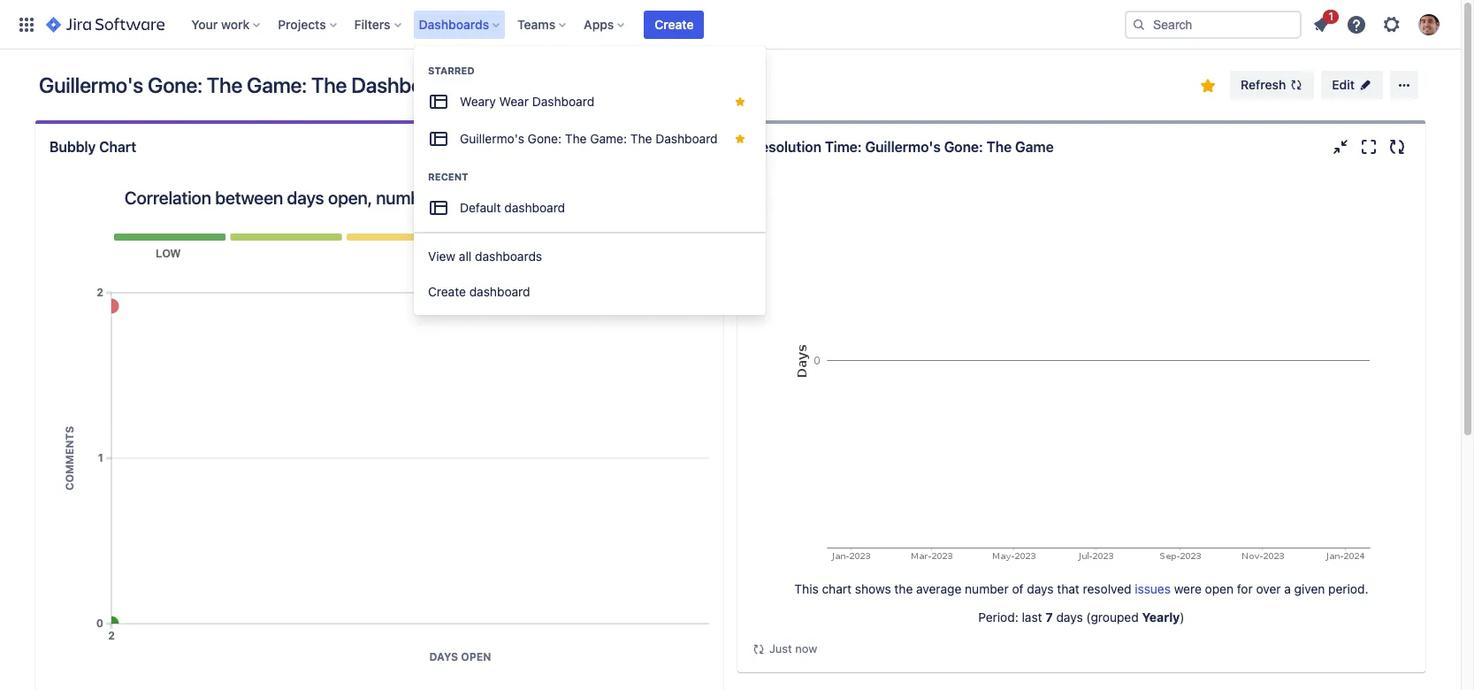 Task type: vqa. For each thing, say whether or not it's contained in the screenshot.
Global ELEMENT
no



Task type: locate. For each thing, give the bounding box(es) containing it.
1 horizontal spatial guillermo's gone: the game: the dashboard
[[460, 131, 718, 146]]

(grouped
[[1087, 610, 1139, 625]]

1 horizontal spatial days
[[1027, 581, 1054, 596]]

gone: left game
[[944, 139, 984, 155]]

number down recent
[[376, 188, 437, 208]]

apps
[[584, 16, 614, 31]]

search image
[[1132, 17, 1147, 31]]

open,
[[328, 188, 372, 208]]

dashboard inside button
[[470, 284, 530, 299]]

create inside create dashboard button
[[428, 284, 466, 299]]

0 horizontal spatial create
[[428, 284, 466, 299]]

an arrow curved in a circular way on the button that refreshes the dashboard image
[[752, 642, 766, 656]]

were
[[1175, 581, 1202, 596]]

0 horizontal spatial game:
[[247, 73, 307, 97]]

refresh resolution time: guillermo's gone: the game image
[[1387, 136, 1408, 157]]

0 vertical spatial of
[[441, 188, 457, 208]]

chart
[[822, 581, 852, 596]]

the down projects popup button
[[311, 73, 347, 97]]

guillermo's down weary at top
[[460, 131, 525, 146]]

guillermo's gone: the game: the dashboard inside group
[[460, 131, 718, 146]]

open
[[1205, 581, 1234, 596]]

0 vertical spatial create
[[655, 16, 694, 31]]

dashboard right "minimize bubbly chart" icon
[[656, 131, 718, 146]]

guillermo's
[[39, 73, 143, 97], [460, 131, 525, 146], [866, 139, 941, 155]]

dashboard
[[351, 73, 453, 97], [532, 94, 595, 109], [656, 131, 718, 146]]

gone: down weary wear dashboard
[[528, 131, 562, 146]]

dashboard for default dashboard
[[505, 200, 565, 215]]

create dashboard button
[[414, 274, 766, 310]]

dashboard
[[505, 200, 565, 215], [470, 284, 530, 299]]

edit link
[[1322, 71, 1384, 99]]

game: down projects
[[247, 73, 307, 97]]

guillermo's gone: the game: the dashboard link
[[414, 120, 766, 157]]

2 horizontal spatial guillermo's
[[866, 139, 941, 155]]

1 vertical spatial dashboard
[[470, 284, 530, 299]]

just now
[[770, 641, 818, 656]]

1 vertical spatial guillermo's gone: the game: the dashboard
[[460, 131, 718, 146]]

edit
[[1333, 77, 1355, 92]]

projects
[[278, 16, 326, 31]]

2 horizontal spatial days
[[1057, 610, 1083, 625]]

your work
[[191, 16, 250, 31]]

your profile and settings image
[[1419, 14, 1440, 35]]

of
[[441, 188, 457, 208], [1012, 581, 1024, 596]]

bubbly chart
[[50, 139, 136, 155]]

2 horizontal spatial dashboard
[[656, 131, 718, 146]]

comments,
[[461, 188, 548, 208]]

participants
[[586, 188, 679, 208]]

the left game
[[987, 139, 1012, 155]]

game:
[[247, 73, 307, 97], [590, 131, 627, 146]]

)
[[1180, 610, 1185, 625]]

0 vertical spatial dashboard
[[505, 200, 565, 215]]

dashboard up the guillermo's gone: the game: the dashboard link at the top
[[532, 94, 595, 109]]

create inside create 'button'
[[655, 16, 694, 31]]

1 vertical spatial game:
[[590, 131, 627, 146]]

the
[[895, 581, 913, 596]]

1 vertical spatial dashboard image
[[428, 128, 449, 150]]

notifications image
[[1311, 14, 1332, 35]]

1
[[1329, 9, 1334, 23]]

guillermo's gone: the game: the dashboard
[[39, 73, 453, 97], [460, 131, 718, 146]]

and
[[552, 188, 582, 208]]

0 horizontal spatial days
[[287, 188, 324, 208]]

edit icon image
[[1359, 78, 1373, 92]]

gone: down your
[[148, 73, 202, 97]]

help image
[[1346, 14, 1368, 35]]

game: left "minimize bubbly chart" icon
[[590, 131, 627, 146]]

create right apps popup button
[[655, 16, 694, 31]]

period.
[[1329, 581, 1369, 596]]

your
[[191, 16, 218, 31]]

create
[[655, 16, 694, 31], [428, 284, 466, 299]]

the
[[207, 73, 242, 97], [311, 73, 347, 97], [565, 131, 587, 146], [631, 131, 652, 146], [987, 139, 1012, 155]]

1 vertical spatial create
[[428, 284, 466, 299]]

work
[[221, 16, 250, 31]]

dashboard right the default
[[505, 200, 565, 215]]

1 horizontal spatial dashboard
[[532, 94, 595, 109]]

dashboard for create dashboard
[[470, 284, 530, 299]]

gone:
[[148, 73, 202, 97], [528, 131, 562, 146], [944, 139, 984, 155]]

undefined generated chart image image
[[785, 170, 1379, 565]]

create down the 'view'
[[428, 284, 466, 299]]

2 vertical spatial days
[[1057, 610, 1083, 625]]

0 vertical spatial dashboard image
[[428, 91, 449, 112]]

1 vertical spatial number
[[965, 581, 1009, 596]]

of down recent
[[441, 188, 457, 208]]

1 vertical spatial of
[[1012, 581, 1024, 596]]

1 horizontal spatial create
[[655, 16, 694, 31]]

2 dashboard image from the top
[[428, 128, 449, 150]]

1 dashboard image from the top
[[428, 91, 449, 112]]

refresh bubbly chart image
[[685, 136, 706, 157]]

1 horizontal spatial of
[[1012, 581, 1024, 596]]

weary
[[460, 94, 496, 109]]

dashboard image up recent
[[428, 128, 449, 150]]

dashboard image down starred
[[428, 91, 449, 112]]

view all dashboards link
[[414, 239, 766, 274]]

dashboard down filters dropdown button
[[351, 73, 453, 97]]

0 vertical spatial days
[[287, 188, 324, 208]]

0 vertical spatial guillermo's gone: the game: the dashboard
[[39, 73, 453, 97]]

refresh
[[1241, 77, 1287, 92]]

number
[[376, 188, 437, 208], [965, 581, 1009, 596]]

0 horizontal spatial number
[[376, 188, 437, 208]]

dashboard inside weary wear dashboard link
[[532, 94, 595, 109]]

guillermo's gone: the game: the dashboard down weary wear dashboard link
[[460, 131, 718, 146]]

dashboard image for guillermo's
[[428, 128, 449, 150]]

create for create
[[655, 16, 694, 31]]

shows
[[855, 581, 891, 596]]

that
[[1057, 581, 1080, 596]]

days left that
[[1027, 581, 1054, 596]]

dashboard image
[[428, 91, 449, 112], [428, 128, 449, 150]]

1 horizontal spatial game:
[[590, 131, 627, 146]]

between
[[215, 188, 283, 208]]

minimize resolution time: guillermo's gone: the game image
[[1331, 136, 1352, 157]]

days right 7
[[1057, 610, 1083, 625]]

issues link
[[1135, 581, 1171, 596]]

banner
[[0, 0, 1461, 50]]

group
[[414, 46, 766, 232]]

maximize bubbly chart image
[[656, 136, 678, 157]]

of up "last"
[[1012, 581, 1024, 596]]

projects button
[[273, 10, 344, 38]]

days
[[287, 188, 324, 208], [1027, 581, 1054, 596], [1057, 610, 1083, 625]]

view
[[428, 249, 456, 264]]

star weary wear dashboard image
[[733, 95, 747, 109]]

appswitcher icon image
[[16, 14, 37, 35]]

default
[[460, 200, 501, 215]]

guillermo's right time:
[[866, 139, 941, 155]]

days left open,
[[287, 188, 324, 208]]

yearly
[[1143, 610, 1180, 625]]

group containing weary wear dashboard
[[414, 46, 766, 232]]

dashboard down dashboards
[[470, 284, 530, 299]]

refresh image
[[1290, 78, 1304, 92]]

issues
[[1135, 581, 1171, 596]]

the down weary wear dashboard link
[[565, 131, 587, 146]]

jira software image
[[46, 14, 165, 35], [46, 14, 165, 35]]

7
[[1046, 610, 1053, 625]]

1 vertical spatial days
[[1027, 581, 1054, 596]]

number up period:
[[965, 581, 1009, 596]]

time:
[[825, 139, 862, 155]]

guillermo's gone: the game: the dashboard down "work"
[[39, 73, 453, 97]]

resolution time: guillermo's gone: the game region
[[752, 170, 1412, 658]]

1 horizontal spatial number
[[965, 581, 1009, 596]]

dashboard inside "link"
[[505, 200, 565, 215]]

guillermo's up bubbly chart
[[39, 73, 143, 97]]

star guillermo's gone: the game: the dashboard image
[[1198, 75, 1219, 96]]



Task type: describe. For each thing, give the bounding box(es) containing it.
wear
[[500, 94, 529, 109]]

last
[[1022, 610, 1043, 625]]

banner containing your work
[[0, 0, 1461, 50]]

for
[[1237, 581, 1253, 596]]

a
[[1285, 581, 1292, 596]]

filters button
[[349, 10, 408, 38]]

weary wear dashboard link
[[414, 83, 766, 120]]

primary element
[[11, 0, 1125, 49]]

apps button
[[579, 10, 632, 38]]

create for create dashboard
[[428, 284, 466, 299]]

create button
[[644, 10, 705, 38]]

1 horizontal spatial gone:
[[528, 131, 562, 146]]

dashboards
[[475, 249, 542, 264]]

chart
[[99, 139, 136, 155]]

recent
[[428, 171, 468, 182]]

filters
[[354, 16, 391, 31]]

of inside resolution time: guillermo's gone: the game region
[[1012, 581, 1024, 596]]

this chart shows the average number of days that resolved issues were open for over a given period.
[[795, 581, 1369, 596]]

average
[[917, 581, 962, 596]]

star guillermo's gone: the game: the dashboard image
[[733, 132, 747, 146]]

this
[[795, 581, 819, 596]]

the left maximize bubbly chart icon
[[631, 131, 652, 146]]

settings image
[[1382, 14, 1403, 35]]

Search field
[[1125, 10, 1302, 38]]

default dashboard link
[[414, 189, 766, 226]]

default dashboard
[[460, 200, 565, 215]]

all
[[459, 249, 472, 264]]

0 vertical spatial number
[[376, 188, 437, 208]]

correlation
[[125, 188, 211, 208]]

period:
[[979, 610, 1019, 625]]

0 horizontal spatial of
[[441, 188, 457, 208]]

the down your work popup button
[[207, 73, 242, 97]]

create dashboard
[[428, 284, 530, 299]]

minimize bubbly chart image
[[628, 136, 649, 157]]

teams
[[518, 16, 556, 31]]

0 vertical spatial game:
[[247, 73, 307, 97]]

just
[[770, 641, 792, 656]]

resolution time: guillermo's gone: the game
[[752, 139, 1054, 155]]

now
[[796, 641, 818, 656]]

given
[[1295, 581, 1326, 596]]

resolved
[[1083, 581, 1132, 596]]

0 horizontal spatial guillermo's
[[39, 73, 143, 97]]

bubbly
[[50, 139, 96, 155]]

dashboards button
[[414, 10, 507, 38]]

over
[[1257, 581, 1281, 596]]

0 horizontal spatial dashboard
[[351, 73, 453, 97]]

0 horizontal spatial guillermo's gone: the game: the dashboard
[[39, 73, 453, 97]]

1 horizontal spatial guillermo's
[[460, 131, 525, 146]]

number inside resolution time: guillermo's gone: the game region
[[965, 581, 1009, 596]]

weary wear dashboard
[[460, 94, 595, 109]]

resolution
[[752, 139, 822, 155]]

dashboard image for weary
[[428, 91, 449, 112]]

game
[[1016, 139, 1054, 155]]

refresh button
[[1231, 71, 1315, 99]]

your work button
[[186, 10, 267, 38]]

maximize resolution time: guillermo's gone: the game image
[[1359, 136, 1380, 157]]

starred
[[428, 65, 475, 76]]

period: last 7 days (grouped yearly )
[[979, 610, 1185, 625]]

teams button
[[512, 10, 573, 38]]

2 horizontal spatial gone:
[[944, 139, 984, 155]]

correlation between days open, number of comments, and participants
[[125, 188, 679, 208]]

0 horizontal spatial gone:
[[148, 73, 202, 97]]

dashboards
[[419, 16, 489, 31]]

view all dashboards
[[428, 249, 542, 264]]

more dashboard actions image
[[1394, 74, 1415, 96]]



